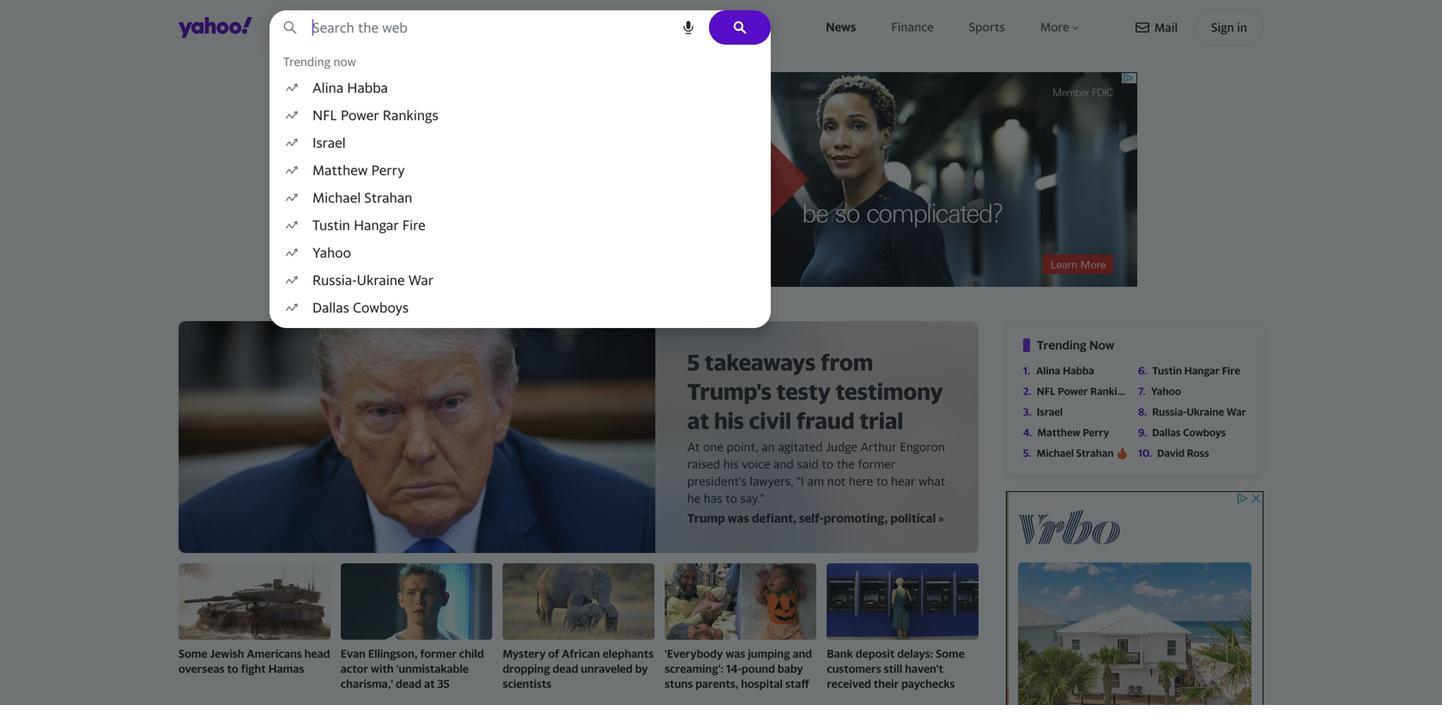 Task type: locate. For each thing, give the bounding box(es) containing it.
at
[[688, 407, 710, 434], [424, 677, 435, 690]]

mystery of african elephants dropping dead unraveled by scientists
[[503, 647, 654, 690]]

tustin right 6. on the right bottom of page
[[1153, 365, 1183, 377]]

0 vertical spatial at
[[688, 407, 710, 434]]

6.
[[1139, 365, 1148, 377]]

0 vertical spatial ukraine
[[357, 272, 405, 288]]

evan
[[341, 647, 366, 661]]

and
[[774, 457, 794, 471], [793, 647, 812, 661]]

habba down trending now
[[1063, 365, 1095, 377]]

1 vertical spatial nfl
[[1037, 385, 1056, 397]]

trending
[[283, 55, 331, 69], [1037, 338, 1087, 352]]

0 horizontal spatial tustin
[[313, 217, 350, 233]]

power down alina habba
[[341, 107, 379, 123]]

perry up michael strahan
[[372, 162, 405, 178]]

0 vertical spatial nfl
[[313, 107, 337, 123]]

evan ellingson, former child actor with 'unmistakable charisma,' dead at 35
[[341, 647, 484, 690]]

trending for trending now
[[1037, 338, 1087, 352]]

matthew
[[313, 162, 368, 178], [1038, 426, 1081, 438]]

1 vertical spatial matthew
[[1038, 426, 1081, 438]]

cowboys up ross
[[1184, 426, 1227, 438]]

russia- right the 8.
[[1153, 406, 1187, 418]]

0 horizontal spatial russia-
[[313, 272, 357, 288]]

dallas up david
[[1153, 426, 1181, 438]]

1 horizontal spatial tustin
[[1153, 365, 1183, 377]]

yahoo
[[313, 244, 351, 261], [1152, 385, 1182, 397]]

1 horizontal spatial israel
[[1037, 406, 1063, 418]]

1.
[[1024, 365, 1031, 377]]

1 vertical spatial his
[[724, 457, 739, 471]]

matthew up 5. michael strahan
[[1038, 426, 1081, 438]]

takeaways
[[705, 349, 816, 376]]

hangar inside option
[[354, 217, 399, 233]]

some up the overseas
[[179, 647, 208, 661]]

0 horizontal spatial power
[[341, 107, 379, 123]]

1 horizontal spatial matthew
[[1038, 426, 1081, 438]]

0 vertical spatial alina
[[313, 79, 344, 96]]

michael right the 5.
[[1037, 447, 1074, 459]]

1 vertical spatial yahoo
[[1152, 385, 1182, 397]]

9.
[[1139, 426, 1148, 438]]

0 horizontal spatial at
[[424, 677, 435, 690]]

1. alina habba 2. nfl power rankings 3. israel 4. matthew perry
[[1024, 365, 1135, 438]]

fire
[[403, 217, 426, 233], [1223, 365, 1241, 377]]

0 vertical spatial power
[[341, 107, 379, 123]]

0 horizontal spatial perry
[[372, 162, 405, 178]]

russia-ukraine war option
[[270, 266, 771, 294]]

ukraine inside 6. tustin hangar fire 7. yahoo 8. russia-ukraine war 9. dallas cowboys 10. david ross
[[1187, 406, 1225, 418]]

1 vertical spatial fire
[[1223, 365, 1241, 377]]

1 horizontal spatial nfl
[[1037, 385, 1056, 397]]

not
[[828, 474, 846, 488]]

perry up 5. michael strahan
[[1083, 426, 1110, 438]]

am
[[808, 474, 825, 488]]

1 vertical spatial and
[[793, 647, 812, 661]]

tustin inside option
[[313, 217, 350, 233]]

to inside "some jewish americans head overseas to fight hamas"
[[227, 662, 238, 675]]

his
[[714, 407, 745, 434], [724, 457, 739, 471]]

1 horizontal spatial michael
[[1037, 447, 1074, 459]]

customers
[[827, 662, 882, 675]]

israel up matthew perry at the top of the page
[[313, 134, 346, 151]]

0 horizontal spatial cowboys
[[353, 299, 409, 316]]

1 vertical spatial dallas
[[1153, 426, 1181, 438]]

0 vertical spatial fire
[[403, 217, 426, 233]]

3.
[[1024, 406, 1032, 418]]

former up 'unmistakable
[[420, 647, 457, 661]]

staff
[[786, 677, 810, 690]]

1 horizontal spatial trending
[[1037, 338, 1087, 352]]

1 horizontal spatial cowboys
[[1184, 426, 1227, 438]]

35
[[438, 677, 450, 690]]

1 vertical spatial alina
[[1037, 365, 1061, 377]]

0 horizontal spatial former
[[420, 647, 457, 661]]

0 horizontal spatial strahan
[[364, 189, 413, 206]]

matthew up michael strahan
[[313, 162, 368, 178]]

ukraine
[[357, 272, 405, 288], [1187, 406, 1225, 418]]

some up haven't
[[936, 647, 965, 661]]

none search field containing alina habba
[[270, 10, 771, 328]]

1 vertical spatial rankings
[[1091, 385, 1135, 397]]

1 vertical spatial tustin
[[1153, 365, 1183, 377]]

bank
[[827, 647, 854, 661]]

cowboys down russia-ukraine war
[[353, 299, 409, 316]]

rankings
[[383, 107, 439, 123], [1091, 385, 1135, 397]]

yahoo down tustin hangar fire
[[313, 244, 351, 261]]

bank deposit delays: some customers still haven't received their paychecks link
[[827, 563, 979, 691]]

1 horizontal spatial fire
[[1223, 365, 1241, 377]]

and inside at one point, an agitated judge arthur engoron raised his voice and said to the former president's lawyers, "i am not here to hear what he has to say."
[[774, 457, 794, 471]]

lawyers,
[[750, 474, 794, 488]]

alina down 'trending now' at the left top of page
[[313, 79, 344, 96]]

0 horizontal spatial fire
[[403, 217, 426, 233]]

former inside at one point, an agitated judge arthur engoron raised his voice and said to the former president's lawyers, "i am not here to hear what he has to say."
[[858, 457, 896, 471]]

ukraine inside option
[[357, 272, 405, 288]]

0 vertical spatial advertisement region
[[305, 72, 1138, 287]]

1 vertical spatial dead
[[396, 677, 422, 690]]

former inside the "evan ellingson, former child actor with 'unmistakable charisma,' dead at 35"
[[420, 647, 457, 661]]

to down 'jewish'
[[227, 662, 238, 675]]

former
[[858, 457, 896, 471], [420, 647, 457, 661]]

0 vertical spatial war
[[409, 272, 434, 288]]

0 vertical spatial habba
[[347, 79, 388, 96]]

hangar inside 6. tustin hangar fire 7. yahoo 8. russia-ukraine war 9. dallas cowboys 10. david ross
[[1185, 365, 1220, 377]]

1 horizontal spatial russia-
[[1153, 406, 1187, 418]]

10.
[[1139, 447, 1153, 459]]

his down trump's
[[714, 407, 745, 434]]

1 horizontal spatial dallas
[[1153, 426, 1181, 438]]

ukraine up dallas cowboys
[[357, 272, 405, 288]]

1 vertical spatial russia-
[[1153, 406, 1187, 418]]

hospital
[[741, 677, 783, 690]]

0 horizontal spatial dead
[[396, 677, 422, 690]]

1 horizontal spatial at
[[688, 407, 710, 434]]

in
[[1238, 20, 1248, 34]]

habba up nfl power rankings
[[347, 79, 388, 96]]

and up lawyers,
[[774, 457, 794, 471]]

1 horizontal spatial rankings
[[1091, 385, 1135, 397]]

strahan up tustin hangar fire
[[364, 189, 413, 206]]

say."
[[741, 491, 765, 506]]

rankings down alina habba
[[383, 107, 439, 123]]

0 horizontal spatial nfl
[[313, 107, 337, 123]]

matthew perry
[[313, 162, 405, 178]]

perry inside 'matthew perry' option
[[372, 162, 405, 178]]

hamas
[[268, 662, 304, 675]]

nfl down alina habba
[[313, 107, 337, 123]]

0 vertical spatial israel
[[313, 134, 346, 151]]

russia- up dallas cowboys
[[313, 272, 357, 288]]

advertisement region
[[305, 72, 1138, 287], [1007, 491, 1264, 705]]

0 vertical spatial matthew
[[313, 162, 368, 178]]

still
[[884, 662, 903, 675]]

0 vertical spatial dead
[[553, 662, 579, 675]]

0 horizontal spatial alina
[[313, 79, 344, 96]]

at one point, an agitated judge arthur engoron raised his voice and said to the former president's lawyers, "i am not here to hear what he has to say."
[[688, 440, 946, 506]]

his down point,
[[724, 457, 739, 471]]

an
[[762, 440, 775, 454]]

haven't
[[905, 662, 944, 675]]

1 some from the left
[[179, 647, 208, 661]]

0 horizontal spatial yahoo
[[313, 244, 351, 261]]

hangar down michael strahan
[[354, 217, 399, 233]]

alina right 1.
[[1037, 365, 1061, 377]]

1 vertical spatial hangar
[[1185, 365, 1220, 377]]

head
[[305, 647, 330, 661]]

1 vertical spatial michael
[[1037, 447, 1074, 459]]

1 horizontal spatial strahan
[[1077, 447, 1114, 459]]

0 vertical spatial cowboys
[[353, 299, 409, 316]]

hangar right 6. on the right bottom of page
[[1185, 365, 1220, 377]]

engoron
[[900, 440, 945, 454]]

4.
[[1024, 426, 1033, 438]]

tustin hangar fire
[[313, 217, 426, 233]]

nfl power rankings option
[[270, 101, 771, 129]]

russia- inside 6. tustin hangar fire 7. yahoo 8. russia-ukraine war 9. dallas cowboys 10. david ross
[[1153, 406, 1187, 418]]

0 horizontal spatial rankings
[[383, 107, 439, 123]]

michael strahan option
[[270, 184, 771, 211]]

search image
[[733, 21, 747, 34]]

0 vertical spatial yahoo
[[313, 244, 351, 261]]

at up at
[[688, 407, 710, 434]]

1 horizontal spatial war
[[1227, 406, 1247, 418]]

trial
[[860, 407, 904, 434]]

agitated
[[778, 440, 823, 454]]

1 vertical spatial trending
[[1037, 338, 1087, 352]]

0 vertical spatial trending
[[283, 55, 331, 69]]

to right here on the bottom right
[[877, 474, 888, 488]]

1 horizontal spatial power
[[1058, 385, 1088, 397]]

michael down matthew perry at the top of the page
[[313, 189, 361, 206]]

5 takeaways from trump's testy testimony at his civil fraud trial
[[688, 349, 944, 434]]

2 some from the left
[[936, 647, 965, 661]]

hear
[[892, 474, 916, 488]]

and up baby
[[793, 647, 812, 661]]

at left 35
[[424, 677, 435, 690]]

0 horizontal spatial matthew
[[313, 162, 368, 178]]

dallas cowboys
[[313, 299, 409, 316]]

trending inside search field
[[283, 55, 331, 69]]

some
[[179, 647, 208, 661], [936, 647, 965, 661]]

habba inside option
[[347, 79, 388, 96]]

1 vertical spatial perry
[[1083, 426, 1110, 438]]

1 horizontal spatial alina
[[1037, 365, 1061, 377]]

cowboys inside 6. tustin hangar fire 7. yahoo 8. russia-ukraine war 9. dallas cowboys 10. david ross
[[1184, 426, 1227, 438]]

tustin
[[313, 217, 350, 233], [1153, 365, 1183, 377]]

war inside 6. tustin hangar fire 7. yahoo 8. russia-ukraine war 9. dallas cowboys 10. david ross
[[1227, 406, 1247, 418]]

nfl inside option
[[313, 107, 337, 123]]

at inside the "evan ellingson, former child actor with 'unmistakable charisma,' dead at 35"
[[424, 677, 435, 690]]

actor
[[341, 662, 368, 675]]

14-
[[727, 662, 742, 675]]

1 horizontal spatial ukraine
[[1187, 406, 1225, 418]]

1 vertical spatial at
[[424, 677, 435, 690]]

1 horizontal spatial yahoo
[[1152, 385, 1182, 397]]

'unmistakable
[[396, 662, 469, 675]]

ross
[[1188, 447, 1210, 459]]

alina habba option
[[270, 74, 771, 101]]

0 vertical spatial and
[[774, 457, 794, 471]]

1 vertical spatial habba
[[1063, 365, 1095, 377]]

some inside bank deposit delays: some customers still haven't received their paychecks
[[936, 647, 965, 661]]

dallas down russia-ukraine war
[[313, 299, 350, 316]]

1 vertical spatial power
[[1058, 385, 1088, 397]]

has
[[704, 491, 723, 506]]

fire inside 6. tustin hangar fire 7. yahoo 8. russia-ukraine war 9. dallas cowboys 10. david ross
[[1223, 365, 1241, 377]]

0 vertical spatial russia-
[[313, 272, 357, 288]]

nfl
[[313, 107, 337, 123], [1037, 385, 1056, 397]]

tustin down michael strahan
[[313, 217, 350, 233]]

list box containing alina habba
[[270, 45, 771, 321]]

voice
[[742, 457, 771, 471]]

scientists
[[503, 677, 552, 690]]

'everybody
[[665, 647, 723, 661]]

arthur
[[861, 440, 897, 454]]

0 vertical spatial perry
[[372, 162, 405, 178]]

israel inside 1. alina habba 2. nfl power rankings 3. israel 4. matthew perry
[[1037, 406, 1063, 418]]

strahan left flame: michael strahan icon
[[1077, 447, 1114, 459]]

strahan
[[364, 189, 413, 206], [1077, 447, 1114, 459]]

None search field
[[270, 10, 771, 328]]

former down arthur
[[858, 457, 896, 471]]

1 horizontal spatial former
[[858, 457, 896, 471]]

0 horizontal spatial israel
[[313, 134, 346, 151]]

0 horizontal spatial some
[[179, 647, 208, 661]]

0 vertical spatial his
[[714, 407, 745, 434]]

dead down 'unmistakable
[[396, 677, 422, 690]]

israel inside option
[[313, 134, 346, 151]]

1 horizontal spatial habba
[[1063, 365, 1095, 377]]

to left the the
[[822, 457, 834, 471]]

war inside option
[[409, 272, 434, 288]]

1 vertical spatial advertisement region
[[1007, 491, 1264, 705]]

yahoo right 7.
[[1152, 385, 1182, 397]]

0 vertical spatial tustin
[[313, 217, 350, 233]]

sign in toolbar
[[1136, 9, 1264, 46]]

1 vertical spatial cowboys
[[1184, 426, 1227, 438]]

0 horizontal spatial habba
[[347, 79, 388, 96]]

alina inside 1. alina habba 2. nfl power rankings 3. israel 4. matthew perry
[[1037, 365, 1061, 377]]

cowboys
[[353, 299, 409, 316], [1184, 426, 1227, 438]]

russia-
[[313, 272, 357, 288], [1153, 406, 1187, 418]]

1 vertical spatial ukraine
[[1187, 406, 1225, 418]]

0 horizontal spatial ukraine
[[357, 272, 405, 288]]

ukraine up ross
[[1187, 406, 1225, 418]]

1 horizontal spatial perry
[[1083, 426, 1110, 438]]

sign in
[[1212, 20, 1248, 34]]

dead down of
[[553, 662, 579, 675]]

1 vertical spatial war
[[1227, 406, 1247, 418]]

0 vertical spatial hangar
[[354, 217, 399, 233]]

0 vertical spatial michael
[[313, 189, 361, 206]]

1 vertical spatial former
[[420, 647, 457, 661]]

michael inside "michael strahan" option
[[313, 189, 361, 206]]

with
[[371, 662, 394, 675]]

power
[[341, 107, 379, 123], [1058, 385, 1088, 397]]

matthew inside 1. alina habba 2. nfl power rankings 3. israel 4. matthew perry
[[1038, 426, 1081, 438]]

rankings left 7.
[[1091, 385, 1135, 397]]

0 horizontal spatial dallas
[[313, 299, 350, 316]]

perry
[[372, 162, 405, 178], [1083, 426, 1110, 438]]

1 horizontal spatial hangar
[[1185, 365, 1220, 377]]

nfl right 2. at the right bottom of page
[[1037, 385, 1056, 397]]

michael
[[313, 189, 361, 206], [1037, 447, 1074, 459]]

0 vertical spatial strahan
[[364, 189, 413, 206]]

israel right 3.
[[1037, 406, 1063, 418]]

dead inside mystery of african elephants dropping dead unraveled by scientists
[[553, 662, 579, 675]]

the
[[837, 457, 855, 471]]

0 vertical spatial dallas
[[313, 299, 350, 316]]

0 horizontal spatial war
[[409, 272, 434, 288]]

list box
[[270, 45, 771, 321]]

habba
[[347, 79, 388, 96], [1063, 365, 1095, 377]]

0 horizontal spatial trending
[[283, 55, 331, 69]]

0 vertical spatial former
[[858, 457, 896, 471]]

perry inside 1. alina habba 2. nfl power rankings 3. israel 4. matthew perry
[[1083, 426, 1110, 438]]

1 horizontal spatial some
[[936, 647, 965, 661]]

hangar
[[354, 217, 399, 233], [1185, 365, 1220, 377]]

1 vertical spatial israel
[[1037, 406, 1063, 418]]

0 horizontal spatial hangar
[[354, 217, 399, 233]]

1 horizontal spatial dead
[[553, 662, 579, 675]]

0 vertical spatial rankings
[[383, 107, 439, 123]]

0 horizontal spatial michael
[[313, 189, 361, 206]]

power right 2. at the right bottom of page
[[1058, 385, 1088, 397]]

some inside "some jewish americans head overseas to fight hamas"
[[179, 647, 208, 661]]

screaming':
[[665, 662, 724, 675]]



Task type: vqa. For each thing, say whether or not it's contained in the screenshot.
list box containing Alina Habba
yes



Task type: describe. For each thing, give the bounding box(es) containing it.
jumping
[[748, 647, 790, 661]]

tustin inside 6. tustin hangar fire 7. yahoo 8. russia-ukraine war 9. dallas cowboys 10. david ross
[[1153, 365, 1183, 377]]

ellingson,
[[368, 647, 418, 661]]

yahoo option
[[270, 239, 771, 266]]

fire inside option
[[403, 217, 426, 233]]

received
[[827, 677, 872, 690]]

testimony
[[836, 378, 944, 405]]

yahoo inside option
[[313, 244, 351, 261]]

his inside 5 takeaways from trump's testy testimony at his civil fraud trial
[[714, 407, 745, 434]]

yahoo inside 6. tustin hangar fire 7. yahoo 8. russia-ukraine war 9. dallas cowboys 10. david ross
[[1152, 385, 1182, 397]]

flame: michael strahan image
[[1118, 447, 1127, 460]]

alina inside option
[[313, 79, 344, 96]]

israel option
[[270, 129, 771, 156]]

'everybody was jumping and screaming': 14-pound baby stuns parents, hospital staff link
[[665, 563, 817, 691]]

power inside 1. alina habba 2. nfl power rankings 3. israel 4. matthew perry
[[1058, 385, 1088, 397]]

5. michael strahan
[[1024, 447, 1114, 459]]

some jewish americans head overseas to fight hamas
[[179, 647, 330, 675]]

was
[[726, 647, 746, 661]]

mystery of african elephants dropping dead unraveled by scientists link
[[503, 563, 655, 691]]

trump's
[[688, 378, 772, 405]]

their
[[874, 677, 899, 690]]

nfl power rankings
[[313, 107, 439, 123]]

dallas inside 6. tustin hangar fire 7. yahoo 8. russia-ukraine war 9. dallas cowboys 10. david ross
[[1153, 426, 1181, 438]]

to right has on the bottom
[[726, 491, 738, 506]]

dropping
[[503, 662, 550, 675]]

elephants
[[603, 647, 654, 661]]

and inside 'everybody was jumping and screaming': 14-pound baby stuns parents, hospital staff
[[793, 647, 812, 661]]

strahan inside option
[[364, 189, 413, 206]]

dallas inside option
[[313, 299, 350, 316]]

dead inside the "evan ellingson, former child actor with 'unmistakable charisma,' dead at 35"
[[396, 677, 422, 690]]

parents,
[[696, 677, 739, 690]]

some jewish americans head overseas to fight hamas link
[[179, 563, 330, 677]]

fight
[[241, 662, 266, 675]]

now
[[1090, 338, 1115, 352]]

delays:
[[898, 647, 934, 661]]

stuns
[[665, 677, 693, 690]]

"i
[[797, 474, 805, 488]]

matthew perry option
[[270, 156, 771, 184]]

here
[[849, 474, 874, 488]]

paychecks
[[902, 677, 956, 690]]

7.
[[1139, 385, 1146, 397]]

one
[[704, 440, 724, 454]]

russia-ukraine war
[[313, 272, 434, 288]]

of
[[548, 647, 560, 661]]

unraveled
[[581, 662, 633, 675]]

deposit
[[856, 647, 895, 661]]

bank deposit delays: some customers still haven't received their paychecks
[[827, 647, 965, 690]]

cowboys inside option
[[353, 299, 409, 316]]

trending now
[[1037, 338, 1115, 352]]

what
[[919, 474, 946, 488]]

by
[[635, 662, 648, 675]]

5
[[688, 349, 700, 376]]

civil
[[749, 407, 792, 434]]

russia- inside option
[[313, 272, 357, 288]]

2.
[[1024, 385, 1032, 397]]

1 vertical spatial strahan
[[1077, 447, 1114, 459]]

pound
[[742, 662, 775, 675]]

6. tustin hangar fire 7. yahoo 8. russia-ukraine war 9. dallas cowboys 10. david ross
[[1139, 365, 1247, 459]]

fraud
[[797, 407, 855, 434]]

charisma,'
[[341, 677, 393, 690]]

'everybody was jumping and screaming': 14-pound baby stuns parents, hospital staff
[[665, 647, 812, 690]]

rankings inside option
[[383, 107, 439, 123]]

tustin hangar fire option
[[270, 211, 771, 239]]

nfl inside 1. alina habba 2. nfl power rankings 3. israel 4. matthew perry
[[1037, 385, 1056, 397]]

african
[[562, 647, 600, 661]]

testy
[[777, 378, 831, 405]]

5.
[[1024, 447, 1032, 459]]

trending now
[[283, 55, 356, 69]]

8.
[[1139, 406, 1148, 418]]

alina habba
[[313, 79, 388, 96]]

his inside at one point, an agitated judge arthur engoron raised his voice and said to the former president's lawyers, "i am not here to hear what he has to say."
[[724, 457, 739, 471]]

baby
[[778, 662, 804, 675]]

americans
[[247, 647, 302, 661]]

judge
[[826, 440, 858, 454]]

at inside 5 takeaways from trump's testy testimony at his civil fraud trial
[[688, 407, 710, 434]]

evan ellingson, former child actor with 'unmistakable charisma,' dead at 35 link
[[341, 563, 493, 691]]

power inside option
[[341, 107, 379, 123]]

matthew inside option
[[313, 162, 368, 178]]

Search query text field
[[270, 10, 771, 45]]

michael strahan
[[313, 189, 413, 206]]

at
[[688, 440, 700, 454]]

child
[[459, 647, 484, 661]]

habba inside 1. alina habba 2. nfl power rankings 3. israel 4. matthew perry
[[1063, 365, 1095, 377]]

david
[[1158, 447, 1185, 459]]

sign in link
[[1196, 9, 1264, 46]]

from
[[821, 349, 874, 376]]

point,
[[727, 440, 759, 454]]

overseas
[[179, 662, 225, 675]]

said
[[797, 457, 819, 471]]

he
[[688, 491, 701, 506]]

now
[[334, 55, 356, 69]]

mystery
[[503, 647, 546, 661]]

sign
[[1212, 20, 1235, 34]]

trending for trending now
[[283, 55, 331, 69]]

jewish
[[210, 647, 244, 661]]

president's
[[688, 474, 747, 488]]

rankings inside 1. alina habba 2. nfl power rankings 3. israel 4. matthew perry
[[1091, 385, 1135, 397]]

dallas cowboys option
[[270, 294, 771, 321]]



